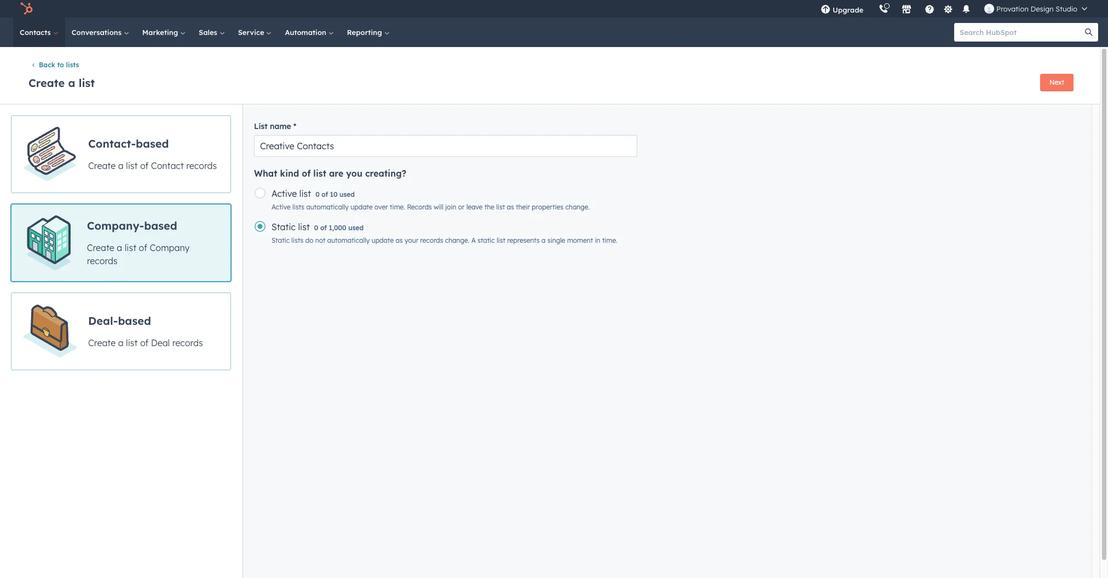 Task type: describe. For each thing, give the bounding box(es) containing it.
a
[[471, 237, 476, 245]]

1 vertical spatial automatically
[[327, 237, 370, 245]]

0 for static list
[[314, 224, 318, 232]]

marketing
[[142, 28, 180, 37]]

company-
[[87, 219, 144, 233]]

represents
[[507, 237, 540, 245]]

0 vertical spatial lists
[[66, 61, 79, 69]]

provation design studio button
[[978, 0, 1094, 18]]

settings image
[[943, 5, 953, 15]]

lists for active
[[292, 203, 304, 212]]

list left are
[[313, 168, 326, 179]]

1 horizontal spatial time.
[[602, 237, 618, 245]]

marketing link
[[136, 18, 192, 47]]

marketplaces image
[[902, 5, 912, 15]]

none checkbox containing deal-based
[[11, 293, 231, 371]]

not
[[315, 237, 325, 245]]

conversations
[[72, 28, 124, 37]]

company-based
[[87, 219, 177, 233]]

in
[[595, 237, 600, 245]]

Search HubSpot search field
[[954, 23, 1089, 42]]

create for create a list of deal records
[[88, 338, 116, 349]]

service link
[[231, 18, 278, 47]]

upgrade image
[[821, 5, 831, 15]]

active for lists
[[272, 203, 291, 212]]

create for create a list of contact records
[[88, 160, 116, 171]]

hubspot image
[[20, 2, 33, 15]]

based for deal-
[[118, 314, 151, 328]]

reporting
[[347, 28, 384, 37]]

james peterson image
[[985, 4, 994, 14]]

list
[[254, 122, 268, 132]]

hubspot link
[[13, 2, 41, 15]]

contact-based
[[88, 137, 169, 150]]

over
[[375, 203, 388, 212]]

what kind of list are you creating?
[[254, 168, 406, 179]]

back to lists
[[39, 61, 79, 69]]

records for contact-based
[[186, 160, 217, 171]]

name
[[270, 122, 291, 132]]

1 vertical spatial change.
[[445, 237, 470, 245]]

list inside banner
[[79, 76, 95, 90]]

calling icon button
[[874, 2, 893, 16]]

their
[[516, 203, 530, 212]]

reporting link
[[340, 18, 396, 47]]

list right static
[[497, 237, 505, 245]]

a left single
[[542, 237, 546, 245]]

conversations link
[[65, 18, 136, 47]]

active list 0 of 10 used
[[272, 189, 355, 199]]

list down deal-based
[[126, 338, 138, 349]]

design
[[1031, 4, 1054, 13]]

sales
[[199, 28, 219, 37]]

help button
[[920, 0, 939, 18]]

contacts
[[20, 28, 53, 37]]

back to lists link
[[31, 61, 79, 69]]

creating?
[[365, 168, 406, 179]]

list down contact-based
[[126, 160, 138, 171]]

a for create a list
[[68, 76, 75, 90]]

sales link
[[192, 18, 231, 47]]

provation design studio
[[997, 4, 1078, 13]]

your
[[405, 237, 418, 245]]

back
[[39, 61, 55, 69]]

create a list
[[28, 76, 95, 90]]

search button
[[1080, 23, 1098, 42]]

1,000
[[329, 224, 346, 232]]

provation
[[997, 4, 1029, 13]]

deal-
[[88, 314, 118, 328]]

1 horizontal spatial as
[[507, 203, 514, 212]]



Task type: locate. For each thing, give the bounding box(es) containing it.
0 vertical spatial automatically
[[306, 203, 349, 212]]

create inside banner
[[28, 76, 65, 90]]

of for 1,000
[[320, 224, 327, 232]]

1 vertical spatial 0
[[314, 224, 318, 232]]

based for company-
[[144, 219, 177, 233]]

the
[[485, 203, 494, 212]]

lists left do
[[291, 237, 304, 245]]

change.
[[565, 203, 590, 212], [445, 237, 470, 245]]

notifications button
[[957, 0, 976, 18]]

or
[[458, 203, 465, 212]]

create for create a list
[[28, 76, 65, 90]]

a
[[68, 76, 75, 90], [118, 160, 124, 171], [542, 237, 546, 245], [117, 242, 122, 253], [118, 338, 124, 349]]

list right the the
[[496, 203, 505, 212]]

0 vertical spatial used
[[340, 191, 355, 199]]

records right 'deal'
[[172, 338, 203, 349]]

of down company-based
[[139, 242, 147, 253]]

automatically down 10
[[306, 203, 349, 212]]

create inside the create a list of company records
[[87, 242, 114, 253]]

a down contact-based
[[118, 160, 124, 171]]

deal
[[151, 338, 170, 349]]

help image
[[925, 5, 935, 15]]

used right "1,000"
[[348, 224, 364, 232]]

create down "back"
[[28, 76, 65, 90]]

static left do
[[272, 237, 290, 245]]

of left 10
[[322, 191, 328, 199]]

based inside checkbox
[[118, 314, 151, 328]]

list
[[79, 76, 95, 90], [126, 160, 138, 171], [313, 168, 326, 179], [299, 189, 311, 199], [496, 203, 505, 212], [298, 222, 310, 233], [497, 237, 505, 245], [125, 242, 136, 253], [126, 338, 138, 349]]

active lists automatically update over time. records will join or leave the list as their properties change.
[[272, 203, 590, 212]]

0 horizontal spatial as
[[396, 237, 403, 245]]

list down company-based
[[125, 242, 136, 253]]

moment
[[567, 237, 593, 245]]

a inside the create a list of company records
[[117, 242, 122, 253]]

update
[[351, 203, 373, 212], [372, 237, 394, 245]]

a down back to lists
[[68, 76, 75, 90]]

0 vertical spatial as
[[507, 203, 514, 212]]

1 vertical spatial update
[[372, 237, 394, 245]]

company
[[150, 242, 190, 253]]

update left your
[[372, 237, 394, 245]]

create down deal-
[[88, 338, 116, 349]]

change. right properties
[[565, 203, 590, 212]]

list left 10
[[299, 189, 311, 199]]

used
[[340, 191, 355, 199], [348, 224, 364, 232]]

a down deal-based
[[118, 338, 124, 349]]

do
[[305, 237, 313, 245]]

List name text field
[[254, 135, 637, 157]]

create
[[28, 76, 65, 90], [88, 160, 116, 171], [87, 242, 114, 253], [88, 338, 116, 349]]

2 static from the top
[[272, 237, 290, 245]]

create down company-
[[87, 242, 114, 253]]

0 horizontal spatial change.
[[445, 237, 470, 245]]

create down contact-
[[88, 160, 116, 171]]

0 horizontal spatial time.
[[390, 203, 405, 212]]

time.
[[390, 203, 405, 212], [602, 237, 618, 245]]

1 vertical spatial time.
[[602, 237, 618, 245]]

automation
[[285, 28, 328, 37]]

1 vertical spatial as
[[396, 237, 403, 245]]

active
[[272, 189, 297, 199], [272, 203, 291, 212]]

deal-based
[[88, 314, 151, 328]]

single
[[547, 237, 565, 245]]

next
[[1050, 78, 1064, 86]]

notifications image
[[962, 5, 971, 15]]

0 vertical spatial active
[[272, 189, 297, 199]]

time. right "over"
[[390, 203, 405, 212]]

active for list
[[272, 189, 297, 199]]

static down active list 0 of 10 used
[[272, 222, 296, 233]]

menu containing provation design studio
[[813, 0, 1095, 18]]

None checkbox
[[11, 116, 231, 193], [11, 204, 231, 282], [11, 116, 231, 193], [11, 204, 231, 282]]

what
[[254, 168, 277, 179]]

marketplaces button
[[895, 0, 918, 18]]

list name
[[254, 122, 291, 132]]

studio
[[1056, 4, 1078, 13]]

0 for active list
[[315, 191, 320, 199]]

a for create a list of deal records
[[118, 338, 124, 349]]

1 horizontal spatial change.
[[565, 203, 590, 212]]

1 vertical spatial lists
[[292, 203, 304, 212]]

of for deal
[[140, 338, 149, 349]]

of inside static list 0 of 1,000 used
[[320, 224, 327, 232]]

records
[[407, 203, 432, 212]]

lists down active list 0 of 10 used
[[292, 203, 304, 212]]

0 left 10
[[315, 191, 320, 199]]

10
[[330, 191, 338, 199]]

0 up not
[[314, 224, 318, 232]]

used for active list
[[340, 191, 355, 199]]

as left your
[[396, 237, 403, 245]]

records inside the create a list of company records
[[87, 256, 118, 267]]

contacts link
[[13, 18, 65, 47]]

automation link
[[278, 18, 340, 47]]

2 vertical spatial based
[[118, 314, 151, 328]]

are
[[329, 168, 343, 179]]

used right 10
[[340, 191, 355, 199]]

static lists do not automatically update as your records change. a static list represents a single moment in time.
[[272, 237, 618, 245]]

join
[[445, 203, 456, 212]]

of
[[140, 160, 149, 171], [302, 168, 311, 179], [322, 191, 328, 199], [320, 224, 327, 232], [139, 242, 147, 253], [140, 338, 149, 349]]

of left 'deal'
[[140, 338, 149, 349]]

you
[[346, 168, 362, 179]]

calling icon image
[[879, 4, 889, 14]]

menu
[[813, 0, 1095, 18]]

lists for static
[[291, 237, 304, 245]]

as left their
[[507, 203, 514, 212]]

1 vertical spatial static
[[272, 237, 290, 245]]

of inside the create a list of company records
[[139, 242, 147, 253]]

0 vertical spatial 0
[[315, 191, 320, 199]]

1 active from the top
[[272, 189, 297, 199]]

static
[[272, 222, 296, 233], [272, 237, 290, 245]]

2 active from the top
[[272, 203, 291, 212]]

change. left a at the left top of the page
[[445, 237, 470, 245]]

2 vertical spatial lists
[[291, 237, 304, 245]]

to
[[57, 61, 64, 69]]

leave
[[466, 203, 483, 212]]

automatically
[[306, 203, 349, 212], [327, 237, 370, 245]]

used inside static list 0 of 1,000 used
[[348, 224, 364, 232]]

update left "over"
[[351, 203, 373, 212]]

list up do
[[298, 222, 310, 233]]

of inside active list 0 of 10 used
[[322, 191, 328, 199]]

kind
[[280, 168, 299, 179]]

search image
[[1085, 28, 1093, 36]]

0
[[315, 191, 320, 199], [314, 224, 318, 232]]

a for create a list of contact records
[[118, 160, 124, 171]]

list down back to lists
[[79, 76, 95, 90]]

a inside checkbox
[[118, 338, 124, 349]]

next button
[[1040, 74, 1074, 91]]

time. right in
[[602, 237, 618, 245]]

create a list of deal records
[[88, 338, 203, 349]]

create a list banner
[[26, 71, 1074, 93]]

records down company-
[[87, 256, 118, 267]]

as
[[507, 203, 514, 212], [396, 237, 403, 245]]

0 vertical spatial update
[[351, 203, 373, 212]]

based for contact-
[[136, 137, 169, 150]]

of for 10
[[322, 191, 328, 199]]

records right your
[[420, 237, 443, 245]]

None checkbox
[[11, 293, 231, 371]]

automatically down "1,000"
[[327, 237, 370, 245]]

create for create a list of company records
[[87, 242, 114, 253]]

settings link
[[941, 3, 955, 15]]

0 vertical spatial time.
[[390, 203, 405, 212]]

based up the create a list of deal records
[[118, 314, 151, 328]]

of for company
[[139, 242, 147, 253]]

contact-
[[88, 137, 136, 150]]

of right kind
[[302, 168, 311, 179]]

static for list
[[272, 222, 296, 233]]

records right contact
[[186, 160, 217, 171]]

static
[[478, 237, 495, 245]]

a inside banner
[[68, 76, 75, 90]]

static list 0 of 1,000 used
[[272, 222, 364, 233]]

of up not
[[320, 224, 327, 232]]

records for company-based
[[87, 256, 118, 267]]

list inside the create a list of company records
[[125, 242, 136, 253]]

a down company-
[[117, 242, 122, 253]]

0 inside active list 0 of 10 used
[[315, 191, 320, 199]]

static for lists
[[272, 237, 290, 245]]

used for static list
[[348, 224, 364, 232]]

of for contact
[[140, 160, 149, 171]]

0 inside static list 0 of 1,000 used
[[314, 224, 318, 232]]

1 vertical spatial based
[[144, 219, 177, 233]]

of left contact
[[140, 160, 149, 171]]

based
[[136, 137, 169, 150], [144, 219, 177, 233], [118, 314, 151, 328]]

lists
[[66, 61, 79, 69], [292, 203, 304, 212], [291, 237, 304, 245]]

0 vertical spatial based
[[136, 137, 169, 150]]

create a list of contact records
[[88, 160, 217, 171]]

based up company at the top left of the page
[[144, 219, 177, 233]]

contact
[[151, 160, 184, 171]]

1 vertical spatial active
[[272, 203, 291, 212]]

lists right to
[[66, 61, 79, 69]]

used inside active list 0 of 10 used
[[340, 191, 355, 199]]

0 vertical spatial static
[[272, 222, 296, 233]]

1 static from the top
[[272, 222, 296, 233]]

records for deal-based
[[172, 338, 203, 349]]

records
[[186, 160, 217, 171], [420, 237, 443, 245], [87, 256, 118, 267], [172, 338, 203, 349]]

1 vertical spatial used
[[348, 224, 364, 232]]

service
[[238, 28, 266, 37]]

properties
[[532, 203, 564, 212]]

0 vertical spatial change.
[[565, 203, 590, 212]]

a for create a list of company records
[[117, 242, 122, 253]]

upgrade
[[833, 5, 864, 14]]

will
[[434, 203, 443, 212]]

based up create a list of contact records
[[136, 137, 169, 150]]

create a list of company records
[[87, 242, 190, 267]]



Task type: vqa. For each thing, say whether or not it's contained in the screenshot.
Contact's of
yes



